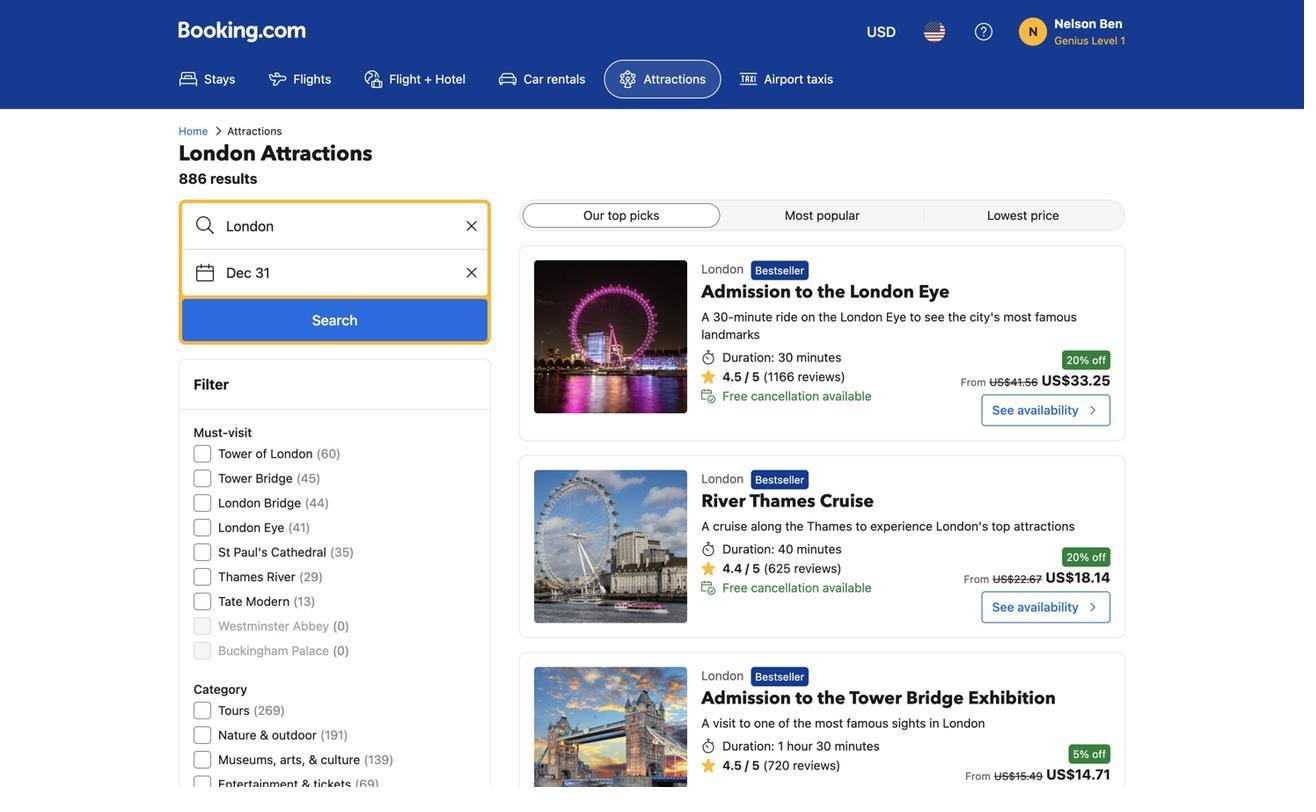 Task type: locate. For each thing, give the bounding box(es) containing it.
2 vertical spatial attractions
[[261, 140, 373, 169]]

0 horizontal spatial 1
[[778, 740, 784, 754]]

minutes down admission to the tower bridge exhibition a visit to one of the most famous sights in london at bottom right
[[835, 740, 880, 754]]

thames up "along"
[[750, 490, 816, 514]]

usd
[[867, 23, 896, 40]]

popular
[[817, 208, 860, 223]]

minutes
[[797, 350, 842, 365], [797, 542, 842, 557], [835, 740, 880, 754]]

1 / from the top
[[745, 370, 749, 384]]

a left 30-
[[702, 310, 710, 324]]

20% off up us$18.14
[[1067, 551, 1107, 564]]

a left one
[[702, 717, 710, 731]]

us$41.56
[[990, 376, 1039, 389]]

see availability down from us$22.67 us$18.14
[[993, 600, 1079, 615]]

1 horizontal spatial visit
[[713, 717, 736, 731]]

reviews) down duration: 1 hour 30 minutes
[[793, 759, 841, 774]]

availability down 'from us$41.56 us$33.25'
[[1018, 403, 1079, 418]]

1 see from the top
[[993, 403, 1015, 418]]

1 duration: from the top
[[723, 350, 775, 365]]

reviews) for tower
[[793, 759, 841, 774]]

available
[[823, 389, 872, 403], [823, 581, 872, 596]]

1 vertical spatial see
[[993, 600, 1015, 615]]

1 inside nelson ben genius level 1
[[1121, 34, 1126, 47]]

1 4.5 from the top
[[723, 370, 742, 384]]

available down 4.5 / 5 (1166 reviews)
[[823, 389, 872, 403]]

3 duration: from the top
[[723, 740, 775, 754]]

admission to the tower bridge exhibition a visit to one of the most famous sights in london
[[702, 687, 1056, 731]]

off
[[1093, 354, 1107, 367], [1093, 551, 1107, 564], [1093, 749, 1107, 761]]

0 vertical spatial available
[[823, 389, 872, 403]]

1 see availability from the top
[[993, 403, 1079, 418]]

2 vertical spatial a
[[702, 717, 710, 731]]

(720
[[764, 759, 790, 774]]

famous up the us$33.25
[[1036, 310, 1078, 324]]

4.5 for admission to the london eye
[[723, 370, 742, 384]]

off right the 5% at bottom
[[1093, 749, 1107, 761]]

20% up us$18.14
[[1067, 551, 1090, 564]]

bestseller for london
[[756, 264, 805, 277]]

1 vertical spatial 5
[[753, 562, 761, 576]]

museums,
[[218, 753, 277, 768]]

2 vertical spatial off
[[1093, 749, 1107, 761]]

1 right level
[[1121, 34, 1126, 47]]

reviews) down duration: 40 minutes
[[794, 562, 842, 576]]

0 vertical spatial &
[[260, 729, 269, 743]]

1 off from the top
[[1093, 354, 1107, 367]]

tower up sights
[[850, 687, 902, 711]]

us$18.14
[[1046, 569, 1111, 586]]

of right one
[[779, 717, 790, 731]]

2 see from the top
[[993, 600, 1015, 615]]

2 vertical spatial from
[[966, 771, 991, 783]]

free cancellation available down 4.5 / 5 (1166 reviews)
[[723, 389, 872, 403]]

2 vertical spatial 5
[[752, 759, 760, 774]]

2 4.5 from the top
[[723, 759, 742, 774]]

off up the us$33.25
[[1093, 354, 1107, 367]]

1 vertical spatial 30
[[816, 740, 832, 754]]

2 availability from the top
[[1018, 600, 1079, 615]]

to up duration: 1 hour 30 minutes
[[796, 687, 814, 711]]

1 cancellation from the top
[[751, 389, 820, 403]]

1 vertical spatial bestseller
[[756, 474, 805, 487]]

3 5 from the top
[[752, 759, 760, 774]]

category
[[194, 683, 247, 697]]

car rentals link
[[484, 60, 601, 99]]

3 a from the top
[[702, 717, 710, 731]]

top right "london's"
[[992, 520, 1011, 534]]

0 vertical spatial thames
[[750, 490, 816, 514]]

nelson
[[1055, 16, 1097, 31]]

us$14.71
[[1047, 767, 1111, 783]]

1 horizontal spatial of
[[779, 717, 790, 731]]

0 vertical spatial top
[[608, 208, 627, 223]]

from left us$41.56 on the top of the page
[[961, 376, 986, 389]]

1 vertical spatial 4.5
[[723, 759, 742, 774]]

20% off
[[1067, 354, 1107, 367], [1067, 551, 1107, 564]]

/ left (1166
[[745, 370, 749, 384]]

free down 4.4
[[723, 581, 748, 596]]

0 vertical spatial bridge
[[256, 471, 293, 486]]

availability
[[1018, 403, 1079, 418], [1018, 600, 1079, 615]]

40
[[778, 542, 794, 557]]

20% for river thames cruise
[[1067, 551, 1090, 564]]

0 vertical spatial 1
[[1121, 34, 1126, 47]]

1 bestseller from the top
[[756, 264, 805, 277]]

eye down london bridge (44)
[[264, 521, 285, 535]]

1 vertical spatial duration:
[[723, 542, 775, 557]]

1 vertical spatial visit
[[713, 717, 736, 731]]

0 vertical spatial minutes
[[797, 350, 842, 365]]

1 admission from the top
[[702, 280, 791, 304]]

1 vertical spatial a
[[702, 520, 710, 534]]

river down st paul's cathedral (35)
[[267, 570, 296, 585]]

0 vertical spatial see
[[993, 403, 1015, 418]]

cancellation
[[751, 389, 820, 403], [751, 581, 820, 596]]

see
[[925, 310, 945, 324]]

buckingham palace (0)
[[218, 644, 350, 659]]

1 vertical spatial top
[[992, 520, 1011, 534]]

minutes up 4.5 / 5 (1166 reviews)
[[797, 350, 842, 365]]

1 vertical spatial famous
[[847, 717, 889, 731]]

reviews) for london
[[798, 370, 846, 384]]

a inside admission to the london eye a 30-minute ride on the london eye to see the city's most famous landmarks
[[702, 310, 710, 324]]

bridge inside admission to the tower bridge exhibition a visit to one of the most famous sights in london
[[907, 687, 964, 711]]

tower for tower bridge (45)
[[218, 471, 252, 486]]

0 vertical spatial 5
[[752, 370, 760, 384]]

flight
[[390, 72, 421, 86]]

2 5 from the top
[[753, 562, 761, 576]]

from for river thames cruise
[[964, 573, 990, 586]]

1 vertical spatial of
[[779, 717, 790, 731]]

1 vertical spatial see availability
[[993, 600, 1079, 615]]

1 vertical spatial free
[[723, 581, 748, 596]]

1 vertical spatial free cancellation available
[[723, 581, 872, 596]]

top
[[608, 208, 627, 223], [992, 520, 1011, 534]]

1 5 from the top
[[752, 370, 760, 384]]

0 vertical spatial a
[[702, 310, 710, 324]]

1 horizontal spatial famous
[[1036, 310, 1078, 324]]

(0) for westminster abbey (0)
[[333, 619, 350, 634]]

0 vertical spatial eye
[[919, 280, 950, 304]]

lowest
[[988, 208, 1028, 223]]

to down cruise
[[856, 520, 867, 534]]

2 cancellation from the top
[[751, 581, 820, 596]]

car
[[524, 72, 544, 86]]

of
[[256, 447, 267, 461], [779, 717, 790, 731]]

free
[[723, 389, 748, 403], [723, 581, 748, 596]]

5 for admission to the tower bridge exhibition
[[752, 759, 760, 774]]

5%
[[1073, 749, 1090, 761]]

0 vertical spatial tower
[[218, 447, 252, 461]]

0 vertical spatial famous
[[1036, 310, 1078, 324]]

1 horizontal spatial top
[[992, 520, 1011, 534]]

1 vertical spatial minutes
[[797, 542, 842, 557]]

duration: down one
[[723, 740, 775, 754]]

thames down paul's
[[218, 570, 264, 585]]

from inside the from us$15.49 us$14.71
[[966, 771, 991, 783]]

2 vertical spatial thames
[[218, 570, 264, 585]]

of up tower bridge (45) on the bottom of page
[[256, 447, 267, 461]]

4.5 for admission to the tower bridge exhibition
[[723, 759, 742, 774]]

airport taxis
[[764, 72, 834, 86]]

1 20% off from the top
[[1067, 354, 1107, 367]]

admission inside admission to the tower bridge exhibition a visit to one of the most famous sights in london
[[702, 687, 791, 711]]

bestseller up one
[[756, 671, 805, 684]]

london's
[[936, 520, 989, 534]]

1 vertical spatial bridge
[[264, 496, 301, 511]]

1 vertical spatial available
[[823, 581, 872, 596]]

see down us$22.67
[[993, 600, 1015, 615]]

0 vertical spatial free
[[723, 389, 748, 403]]

cruise
[[713, 520, 748, 534]]

/ for admission to the tower bridge exhibition
[[745, 759, 749, 774]]

2 vertical spatial bestseller
[[756, 671, 805, 684]]

2 a from the top
[[702, 520, 710, 534]]

abbey
[[293, 619, 329, 634]]

0 vertical spatial river
[[702, 490, 746, 514]]

20% off up the us$33.25
[[1067, 354, 1107, 367]]

1 vertical spatial reviews)
[[794, 562, 842, 576]]

your account menu nelson ben genius level 1 element
[[1020, 8, 1133, 48]]

price
[[1031, 208, 1060, 223]]

most up duration: 1 hour 30 minutes
[[815, 717, 844, 731]]

0 vertical spatial see availability
[[993, 403, 1079, 418]]

1
[[1121, 34, 1126, 47], [778, 740, 784, 754]]

0 vertical spatial off
[[1093, 354, 1107, 367]]

1 horizontal spatial most
[[1004, 310, 1032, 324]]

0 horizontal spatial river
[[267, 570, 296, 585]]

flight + hotel
[[390, 72, 466, 86]]

thames down cruise
[[807, 520, 853, 534]]

(0)
[[333, 619, 350, 634], [333, 644, 350, 659]]

2 vertical spatial /
[[745, 759, 749, 774]]

river
[[702, 490, 746, 514], [267, 570, 296, 585]]

bestseller up ride
[[756, 264, 805, 277]]

most right city's
[[1004, 310, 1032, 324]]

buckingham
[[218, 644, 288, 659]]

20%
[[1067, 354, 1090, 367], [1067, 551, 1090, 564]]

admission up 'minute'
[[702, 280, 791, 304]]

see for river thames cruise
[[993, 600, 1015, 615]]

admission up one
[[702, 687, 791, 711]]

1 vertical spatial from
[[964, 573, 990, 586]]

20% off for admission to the london eye
[[1067, 354, 1107, 367]]

see for admission to the london eye
[[993, 403, 1015, 418]]

off for river thames cruise
[[1093, 551, 1107, 564]]

tower down must-visit
[[218, 447, 252, 461]]

1 20% from the top
[[1067, 354, 1090, 367]]

eye
[[919, 280, 950, 304], [886, 310, 907, 324], [264, 521, 285, 535]]

0 vertical spatial from
[[961, 376, 986, 389]]

bridge
[[256, 471, 293, 486], [264, 496, 301, 511], [907, 687, 964, 711]]

2 free cancellation available from the top
[[723, 581, 872, 596]]

/ right 4.4
[[746, 562, 750, 576]]

free for admission
[[723, 389, 748, 403]]

/ left (720
[[745, 759, 749, 774]]

admission inside admission to the london eye a 30-minute ride on the london eye to see the city's most famous landmarks
[[702, 280, 791, 304]]

0 horizontal spatial top
[[608, 208, 627, 223]]

3 / from the top
[[745, 759, 749, 774]]

eye up 'see'
[[919, 280, 950, 304]]

2 vertical spatial duration:
[[723, 740, 775, 754]]

cancellation down 4.5 / 5 (1166 reviews)
[[751, 389, 820, 403]]

0 horizontal spatial eye
[[264, 521, 285, 535]]

experience
[[871, 520, 933, 534]]

0 vertical spatial /
[[745, 370, 749, 384]]

1 vertical spatial &
[[309, 753, 317, 768]]

river up cruise
[[702, 490, 746, 514]]

top right our on the left of the page
[[608, 208, 627, 223]]

(13)
[[293, 595, 316, 609]]

0 vertical spatial 20%
[[1067, 354, 1090, 367]]

1 horizontal spatial eye
[[886, 310, 907, 324]]

availability for river thames cruise
[[1018, 600, 1079, 615]]

famous inside admission to the london eye a 30-minute ride on the london eye to see the city's most famous landmarks
[[1036, 310, 1078, 324]]

attractions inside attractions link
[[644, 72, 706, 86]]

/ for river thames cruise
[[746, 562, 750, 576]]

0 horizontal spatial &
[[260, 729, 269, 743]]

famous
[[1036, 310, 1078, 324], [847, 717, 889, 731]]

30 up 4.5 / 5 (1166 reviews)
[[778, 350, 794, 365]]

2 free from the top
[[723, 581, 748, 596]]

bestseller up "along"
[[756, 474, 805, 487]]

(0) right the palace
[[333, 644, 350, 659]]

to left 'see'
[[910, 310, 922, 324]]

free down 4.5 / 5 (1166 reviews)
[[723, 389, 748, 403]]

& down (269)
[[260, 729, 269, 743]]

1 vertical spatial availability
[[1018, 600, 1079, 615]]

2 admission from the top
[[702, 687, 791, 711]]

2 duration: from the top
[[723, 542, 775, 557]]

1 vertical spatial off
[[1093, 551, 1107, 564]]

famous left sights
[[847, 717, 889, 731]]

duration: 1 hour 30 minutes
[[723, 740, 880, 754]]

2 available from the top
[[823, 581, 872, 596]]

duration: up 4.4
[[723, 542, 775, 557]]

4.4 / 5 (625 reviews)
[[723, 562, 842, 576]]

5 left (625
[[753, 562, 761, 576]]

tower up london bridge (44)
[[218, 471, 252, 486]]

0 vertical spatial availability
[[1018, 403, 1079, 418]]

3 bestseller from the top
[[756, 671, 805, 684]]

eye left 'see'
[[886, 310, 907, 324]]

1 vertical spatial (0)
[[333, 644, 350, 659]]

visit up tower of london (60)
[[228, 426, 252, 440]]

5 left (720
[[752, 759, 760, 774]]

1 vertical spatial admission
[[702, 687, 791, 711]]

bridge down tower bridge (45) on the bottom of page
[[264, 496, 301, 511]]

2 see availability from the top
[[993, 600, 1079, 615]]

from for admission to the london eye
[[961, 376, 986, 389]]

31
[[255, 265, 270, 281]]

st paul's cathedral (35)
[[218, 545, 354, 560]]

hotel
[[435, 72, 466, 86]]

taxis
[[807, 72, 834, 86]]

& right arts,
[[309, 753, 317, 768]]

1 horizontal spatial river
[[702, 490, 746, 514]]

a inside admission to the tower bridge exhibition a visit to one of the most famous sights in london
[[702, 717, 710, 731]]

river inside river thames cruise a cruise along the thames to experience london's top attractions
[[702, 490, 746, 514]]

from
[[961, 376, 986, 389], [964, 573, 990, 586], [966, 771, 991, 783]]

1 free cancellation available from the top
[[723, 389, 872, 403]]

0 vertical spatial 20% off
[[1067, 354, 1107, 367]]

river thames cruise a cruise along the thames to experience london's top attractions
[[702, 490, 1075, 534]]

admission
[[702, 280, 791, 304], [702, 687, 791, 711]]

our
[[584, 208, 605, 223]]

tours
[[218, 704, 250, 718]]

see down us$41.56 on the top of the page
[[993, 403, 1015, 418]]

0 vertical spatial (0)
[[333, 619, 350, 634]]

see availability
[[993, 403, 1079, 418], [993, 600, 1079, 615]]

london inside london attractions 886 results
[[179, 140, 256, 169]]

visit inside admission to the tower bridge exhibition a visit to one of the most famous sights in london
[[713, 717, 736, 731]]

see availability down 'from us$41.56 us$33.25'
[[993, 403, 1079, 418]]

0 horizontal spatial visit
[[228, 426, 252, 440]]

minutes right 40
[[797, 542, 842, 557]]

tate modern (13)
[[218, 595, 316, 609]]

(0) right abbey
[[333, 619, 350, 634]]

tate
[[218, 595, 243, 609]]

a left cruise
[[702, 520, 710, 534]]

from left us$22.67
[[964, 573, 990, 586]]

0 vertical spatial 30
[[778, 350, 794, 365]]

most inside admission to the london eye a 30-minute ride on the london eye to see the city's most famous landmarks
[[1004, 310, 1032, 324]]

nelson ben genius level 1
[[1055, 16, 1126, 47]]

from left us$15.49
[[966, 771, 991, 783]]

5 for river thames cruise
[[753, 562, 761, 576]]

from inside from us$22.67 us$18.14
[[964, 573, 990, 586]]

&
[[260, 729, 269, 743], [309, 753, 317, 768]]

0 vertical spatial attractions
[[644, 72, 706, 86]]

+
[[425, 72, 432, 86]]

1 availability from the top
[[1018, 403, 1079, 418]]

ride
[[776, 310, 798, 324]]

0 vertical spatial bestseller
[[756, 264, 805, 277]]

available down 4.4 / 5 (625 reviews)
[[823, 581, 872, 596]]

most
[[785, 208, 814, 223]]

admission for admission to the london eye
[[702, 280, 791, 304]]

0 vertical spatial duration:
[[723, 350, 775, 365]]

0 vertical spatial cancellation
[[751, 389, 820, 403]]

picks
[[630, 208, 660, 223]]

availability down from us$22.67 us$18.14
[[1018, 600, 1079, 615]]

1 vertical spatial tower
[[218, 471, 252, 486]]

2 horizontal spatial eye
[[919, 280, 950, 304]]

1 horizontal spatial &
[[309, 753, 317, 768]]

1 vertical spatial eye
[[886, 310, 907, 324]]

5 for admission to the london eye
[[752, 370, 760, 384]]

london
[[179, 140, 256, 169], [702, 262, 744, 276], [850, 280, 915, 304], [841, 310, 883, 324], [271, 447, 313, 461], [702, 472, 744, 486], [218, 496, 261, 511], [218, 521, 261, 535], [702, 669, 744, 683], [943, 717, 986, 731]]

1 horizontal spatial 1
[[1121, 34, 1126, 47]]

30 right the hour
[[816, 740, 832, 754]]

of inside admission to the tower bridge exhibition a visit to one of the most famous sights in london
[[779, 717, 790, 731]]

dec
[[226, 265, 252, 281]]

attractions
[[644, 72, 706, 86], [227, 125, 282, 137], [261, 140, 373, 169]]

0 vertical spatial admission
[[702, 280, 791, 304]]

20% up the us$33.25
[[1067, 354, 1090, 367]]

most inside admission to the tower bridge exhibition a visit to one of the most famous sights in london
[[815, 717, 844, 731]]

duration: down landmarks in the right of the page
[[723, 350, 775, 365]]

minutes for the
[[797, 350, 842, 365]]

0 horizontal spatial famous
[[847, 717, 889, 731]]

1 available from the top
[[823, 389, 872, 403]]

cathedral
[[271, 545, 326, 560]]

1 free from the top
[[723, 389, 748, 403]]

visit left one
[[713, 717, 736, 731]]

1 horizontal spatial 30
[[816, 740, 832, 754]]

2 20% off from the top
[[1067, 551, 1107, 564]]

reviews) right (1166
[[798, 370, 846, 384]]

cancellation down 4.4 / 5 (625 reviews)
[[751, 581, 820, 596]]

duration: 40 minutes
[[723, 542, 842, 557]]

1 a from the top
[[702, 310, 710, 324]]

reviews) for a
[[794, 562, 842, 576]]

from inside 'from us$41.56 us$33.25'
[[961, 376, 986, 389]]

0 vertical spatial free cancellation available
[[723, 389, 872, 403]]

0 vertical spatial most
[[1004, 310, 1032, 324]]

to left one
[[740, 717, 751, 731]]

4.5 down landmarks in the right of the page
[[723, 370, 742, 384]]

1 vertical spatial 20% off
[[1067, 551, 1107, 564]]

1 vertical spatial /
[[746, 562, 750, 576]]

1 vertical spatial 20%
[[1067, 551, 1090, 564]]

free cancellation available down 4.4 / 5 (625 reviews)
[[723, 581, 872, 596]]

off up us$18.14
[[1093, 551, 1107, 564]]

bridge up in
[[907, 687, 964, 711]]

1 left the hour
[[778, 740, 784, 754]]

0 vertical spatial of
[[256, 447, 267, 461]]

0 vertical spatial 4.5
[[723, 370, 742, 384]]

us$22.67
[[993, 573, 1043, 586]]

1 vertical spatial 1
[[778, 740, 784, 754]]

london bridge (44)
[[218, 496, 330, 511]]

2 vertical spatial tower
[[850, 687, 902, 711]]

1 vertical spatial most
[[815, 717, 844, 731]]

tower bridge (45)
[[218, 471, 321, 486]]

2 bestseller from the top
[[756, 474, 805, 487]]

bridge up london bridge (44)
[[256, 471, 293, 486]]

our top picks
[[584, 208, 660, 223]]

1 vertical spatial cancellation
[[751, 581, 820, 596]]

free for river
[[723, 581, 748, 596]]

2 off from the top
[[1093, 551, 1107, 564]]

20% off for river thames cruise
[[1067, 551, 1107, 564]]

4.5 left (720
[[723, 759, 742, 774]]

2 20% from the top
[[1067, 551, 1090, 564]]

2 / from the top
[[746, 562, 750, 576]]

2 vertical spatial reviews)
[[793, 759, 841, 774]]

stays link
[[165, 60, 250, 99]]

level
[[1092, 34, 1118, 47]]

5 left (1166
[[752, 370, 760, 384]]



Task type: vqa. For each thing, say whether or not it's contained in the screenshot.
Tate
yes



Task type: describe. For each thing, give the bounding box(es) containing it.
on
[[801, 310, 816, 324]]

/ for admission to the london eye
[[745, 370, 749, 384]]

minutes for cruise
[[797, 542, 842, 557]]

(41)
[[288, 521, 310, 535]]

(269)
[[253, 704, 285, 718]]

see availability for river thames cruise
[[993, 600, 1079, 615]]

bestseller for tower
[[756, 671, 805, 684]]

the inside river thames cruise a cruise along the thames to experience london's top attractions
[[786, 520, 804, 534]]

bestseller for a
[[756, 474, 805, 487]]

admission to the london eye image
[[534, 261, 688, 414]]

admission to the tower bridge exhibition image
[[534, 668, 688, 788]]

results
[[210, 170, 258, 187]]

(44)
[[305, 496, 330, 511]]

tower of london (60)
[[218, 447, 341, 461]]

arts,
[[280, 753, 306, 768]]

4.5 / 5 (1166 reviews)
[[723, 370, 846, 384]]

famous inside admission to the tower bridge exhibition a visit to one of the most famous sights in london
[[847, 717, 889, 731]]

5% off
[[1073, 749, 1107, 761]]

st
[[218, 545, 230, 560]]

(139)
[[364, 753, 394, 768]]

cancellation for to
[[751, 389, 820, 403]]

landmarks
[[702, 327, 760, 342]]

us$33.25
[[1042, 372, 1111, 389]]

4.4
[[723, 562, 743, 576]]

along
[[751, 520, 782, 534]]

n
[[1029, 24, 1038, 39]]

outdoor
[[272, 729, 317, 743]]

(191)
[[320, 729, 348, 743]]

admission for admission to the tower bridge exhibition
[[702, 687, 791, 711]]

free cancellation available for to
[[723, 389, 872, 403]]

minute
[[734, 310, 773, 324]]

search
[[312, 312, 358, 329]]

duration: for admission to the tower bridge exhibition
[[723, 740, 775, 754]]

thames river (29)
[[218, 570, 323, 585]]

culture
[[321, 753, 360, 768]]

attractions link
[[604, 60, 721, 99]]

car rentals
[[524, 72, 586, 86]]

home
[[179, 125, 208, 137]]

must-visit
[[194, 426, 252, 440]]

flight + hotel link
[[350, 60, 481, 99]]

bridge for london bridge
[[264, 496, 301, 511]]

off for admission to the london eye
[[1093, 354, 1107, 367]]

westminster abbey (0)
[[218, 619, 350, 634]]

from us$41.56 us$33.25
[[961, 372, 1111, 389]]

duration: for admission to the london eye
[[723, 350, 775, 365]]

tours (269)
[[218, 704, 285, 718]]

2 vertical spatial eye
[[264, 521, 285, 535]]

attractions
[[1014, 520, 1075, 534]]

airport
[[764, 72, 804, 86]]

20% for admission to the london eye
[[1067, 354, 1090, 367]]

nature
[[218, 729, 257, 743]]

available for the
[[823, 389, 872, 403]]

availability for admission to the london eye
[[1018, 403, 1079, 418]]

modern
[[246, 595, 290, 609]]

duration: for river thames cruise
[[723, 542, 775, 557]]

us$15.49
[[995, 771, 1043, 783]]

see availability for admission to the london eye
[[993, 403, 1079, 418]]

river thames cruise image
[[534, 470, 688, 624]]

a inside river thames cruise a cruise along the thames to experience london's top attractions
[[702, 520, 710, 534]]

2 vertical spatial minutes
[[835, 740, 880, 754]]

london inside admission to the tower bridge exhibition a visit to one of the most famous sights in london
[[943, 717, 986, 731]]

ben
[[1100, 16, 1123, 31]]

(29)
[[299, 570, 323, 585]]

bridge for tower bridge
[[256, 471, 293, 486]]

most popular
[[785, 208, 860, 223]]

city's
[[970, 310, 1001, 324]]

from us$15.49 us$14.71
[[966, 767, 1111, 783]]

westminster
[[218, 619, 290, 634]]

search button
[[182, 299, 488, 342]]

booking.com image
[[179, 21, 305, 42]]

museums, arts, & culture (139)
[[218, 753, 394, 768]]

1 vertical spatial river
[[267, 570, 296, 585]]

free cancellation available for thames
[[723, 581, 872, 596]]

london eye (41)
[[218, 521, 310, 535]]

dec 31
[[226, 265, 270, 281]]

(0) for buckingham palace (0)
[[333, 644, 350, 659]]

flights link
[[254, 60, 346, 99]]

Where are you going? search field
[[182, 203, 488, 249]]

airport taxis link
[[725, 60, 849, 99]]

in
[[930, 717, 940, 731]]

stays
[[204, 72, 235, 86]]

sights
[[892, 717, 927, 731]]

attractions inside london attractions 886 results
[[261, 140, 373, 169]]

to inside river thames cruise a cruise along the thames to experience london's top attractions
[[856, 520, 867, 534]]

1 vertical spatial thames
[[807, 520, 853, 534]]

0 horizontal spatial of
[[256, 447, 267, 461]]

cancellation for thames
[[751, 581, 820, 596]]

flights
[[294, 72, 331, 86]]

top inside river thames cruise a cruise along the thames to experience london's top attractions
[[992, 520, 1011, 534]]

lowest price
[[988, 208, 1060, 223]]

must-
[[194, 426, 228, 440]]

0 horizontal spatial 30
[[778, 350, 794, 365]]

admission to the london eye a 30-minute ride on the london eye to see the city's most famous landmarks
[[702, 280, 1078, 342]]

tower for tower of london (60)
[[218, 447, 252, 461]]

(35)
[[330, 545, 354, 560]]

1 vertical spatial attractions
[[227, 125, 282, 137]]

rentals
[[547, 72, 586, 86]]

duration: 30 minutes
[[723, 350, 842, 365]]

from us$22.67 us$18.14
[[964, 569, 1111, 586]]

30-
[[713, 310, 734, 324]]

3 off from the top
[[1093, 749, 1107, 761]]

4.5 / 5 (720 reviews)
[[723, 759, 841, 774]]

palace
[[292, 644, 329, 659]]

(45)
[[296, 471, 321, 486]]

hour
[[787, 740, 813, 754]]

paul's
[[234, 545, 268, 560]]

to up on
[[796, 280, 814, 304]]

available for cruise
[[823, 581, 872, 596]]

(625
[[764, 562, 791, 576]]

tower inside admission to the tower bridge exhibition a visit to one of the most famous sights in london
[[850, 687, 902, 711]]

nature & outdoor (191)
[[218, 729, 348, 743]]



